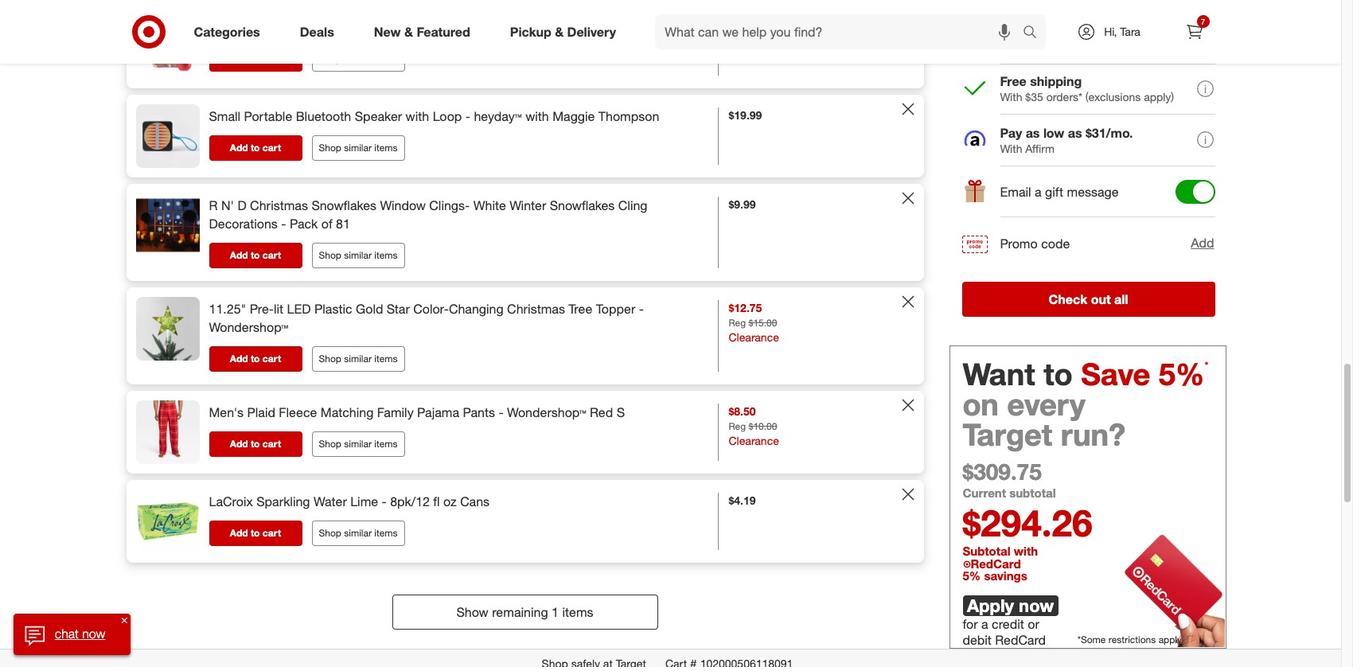 Task type: describe. For each thing, give the bounding box(es) containing it.
pre-
[[250, 301, 274, 317]]

list containing rockit miniature apples - 3lb bag
[[126, 0, 924, 642]]

1 horizontal spatial 5%
[[1159, 356, 1205, 392]]

men&#39;s plaid fleece matching family pajama pants - wondershop&#8482; red s image
[[136, 400, 199, 464]]

shop similar items for plastic
[[319, 352, 398, 364]]

bluetooth
[[296, 108, 351, 124]]

gift
[[1045, 184, 1064, 200]]

1 horizontal spatial with
[[525, 108, 549, 124]]

add to cart button for sparkling
[[209, 520, 302, 546]]

r
[[209, 198, 218, 213]]

based on
[[1013, 2, 1064, 15]]

new & featured link
[[360, 14, 490, 49]]

chat now dialog
[[13, 614, 131, 655]]

clearance for 11.25" pre-lit led plastic gold star color-changing christmas tree topper - wondershop™
[[729, 330, 779, 344]]

items for 3lb
[[374, 53, 398, 64]]

to for 11.25" pre-lit led plastic gold star color-changing christmas tree topper - wondershop™
[[251, 352, 260, 364]]

miniature
[[249, 19, 301, 35]]

11.25" pre-lit led plastic gold star color-changing christmas tree topper - wondershop™ link
[[209, 300, 709, 336]]

on every target run?
[[963, 386, 1126, 453]]

add for r n' d christmas snowflakes window clings- white winter snowflakes cling decorations - pack of 81
[[230, 249, 248, 261]]

new
[[374, 24, 401, 39]]

sparkling
[[256, 493, 310, 509]]

check out all
[[1049, 291, 1128, 307]]

show remaining 1 items
[[456, 604, 593, 620]]

*
[[1205, 359, 1209, 371]]

items for snowflakes
[[374, 249, 398, 261]]

lacroix sparkling water lime - 8pk/12 fl oz cans list item
[[126, 480, 924, 563]]

lit
[[274, 301, 283, 317]]

affirm
[[1026, 141, 1055, 155]]

- left 3lb
[[348, 19, 353, 35]]

check
[[1049, 291, 1088, 307]]

message
[[1067, 184, 1119, 200]]

apply)
[[1144, 90, 1174, 103]]

orders*
[[1047, 90, 1083, 103]]

credit
[[992, 616, 1024, 632]]

r n' d christmas snowflakes window clings- white winter snowflakes cling decorations - pack of 81
[[209, 198, 648, 232]]

✕ button
[[118, 614, 131, 626]]

n'
[[221, 198, 234, 213]]

cans
[[460, 493, 490, 509]]

target
[[963, 416, 1052, 453]]

shop similar items button for -
[[312, 520, 405, 546]]

- right lime
[[382, 493, 387, 509]]

rockit
[[209, 19, 245, 35]]

$4.19
[[729, 493, 756, 507]]

all
[[1114, 291, 1128, 307]]

pay as low as $31/mo. with affirm
[[1000, 125, 1133, 155]]

shop similar items for snowflakes
[[319, 249, 398, 261]]

0 vertical spatial redcard
[[971, 557, 1021, 572]]

winter
[[510, 198, 546, 213]]

bag
[[378, 19, 400, 35]]

cart for portable
[[263, 142, 281, 154]]

small portable bluetooth speaker with loop - heyday™ with maggie thompson link
[[209, 108, 659, 126]]

add to cart button for n'
[[209, 243, 302, 268]]

2 snowflakes from the left
[[550, 198, 615, 213]]

add to cart button for miniature
[[209, 46, 302, 72]]

cart for plaid
[[263, 438, 281, 450]]

code
[[1041, 235, 1070, 251]]

add to cart button for portable
[[209, 135, 302, 161]]

run?
[[1061, 416, 1126, 453]]

email
[[1000, 184, 1031, 200]]

add for rockit miniature apples - 3lb bag
[[230, 53, 248, 65]]

or
[[1028, 616, 1040, 632]]

decorations
[[209, 216, 278, 232]]

& for new
[[404, 24, 413, 39]]

lacroix sparkling water lime - 8pk/12 fl oz cans
[[209, 493, 490, 509]]

similar for -
[[344, 527, 372, 539]]

want to save 5% *
[[963, 356, 1209, 392]]

shop for -
[[319, 53, 341, 64]]

pack
[[290, 216, 318, 232]]

similar for snowflakes
[[344, 249, 372, 261]]

shipping
[[1030, 73, 1082, 89]]

shop similar items for family
[[319, 438, 398, 449]]

lacroix sparkling water lime - 8pk/12 fl oz cans image
[[136, 489, 199, 553]]

with inside 'pay as low as $31/mo. with affirm'
[[1000, 141, 1022, 155]]

lacroix sparkling water lime - 8pk/12 fl oz cans link
[[209, 493, 490, 511]]

lacroix
[[209, 493, 253, 509]]

speaker
[[355, 108, 402, 124]]

heyday™
[[474, 108, 522, 124]]

add to cart for pre-
[[230, 352, 281, 364]]

loop
[[433, 108, 462, 124]]

similar for with
[[344, 142, 372, 154]]

subtotal
[[963, 543, 1011, 559]]

hi, tara
[[1104, 25, 1141, 38]]

every
[[1007, 386, 1086, 422]]

items for with
[[374, 142, 398, 154]]

pay
[[1000, 125, 1022, 141]]

shop similar items for 3lb
[[319, 53, 398, 64]]

to for men's plaid fleece matching family pajama pants - wondershop™ red s
[[251, 438, 260, 450]]

restrictions
[[1109, 633, 1156, 645]]

changing
[[449, 301, 504, 317]]

$12.75
[[729, 301, 762, 314]]

$294.26
[[963, 500, 1093, 545]]

r n' d christmas snowflakes window clings- white winter snowflakes cling decorations - pack of 81 image
[[136, 194, 199, 257]]

debit
[[963, 632, 992, 648]]

remaining
[[492, 604, 548, 620]]

red
[[590, 404, 613, 420]]

star
[[387, 301, 410, 317]]

- right loop
[[465, 108, 470, 124]]

shop similar items button for family
[[312, 431, 405, 457]]

color-
[[413, 301, 449, 317]]

featured
[[417, 24, 470, 39]]

portable
[[244, 108, 292, 124]]

men's plaid fleece matching family pajama pants - wondershop™ red s
[[209, 404, 625, 420]]

add for small portable bluetooth speaker with loop - heyday™ with maggie thompson
[[230, 142, 248, 154]]

apply
[[967, 595, 1014, 616]]

check out all button
[[962, 282, 1215, 317]]

& for pickup
[[555, 24, 564, 39]]

shop for matching
[[319, 438, 341, 449]]

$12.75 reg $15.00 clearance
[[729, 301, 779, 344]]

item saved for later.
[[541, 583, 639, 596]]

for for apply
[[963, 616, 978, 632]]

apply now button
[[963, 595, 1058, 616]]

items for -
[[374, 527, 398, 539]]

similar for family
[[344, 438, 372, 449]]

men's plaid fleece matching family pajama pants - wondershop™ red s link
[[209, 403, 625, 422]]

- inside r n' d christmas snowflakes window clings- white winter snowflakes cling decorations - pack of 81
[[281, 216, 286, 232]]

christmas inside 11.25" pre-lit led plastic gold star color-changing christmas tree topper - wondershop™
[[507, 301, 565, 317]]

r n' d christmas snowflakes window clings- white winter snowflakes cling decorations - pack of 81 link
[[209, 197, 709, 233]]

categories link
[[180, 14, 280, 49]]

0 vertical spatial a
[[1035, 184, 1042, 200]]

similar for plastic
[[344, 352, 372, 364]]

pants
[[463, 404, 495, 420]]

add inside "button"
[[1191, 235, 1214, 251]]

pickup & delivery
[[510, 24, 616, 39]]

add to cart for sparkling
[[230, 527, 281, 539]]

add for lacroix sparkling water lime - 8pk/12 fl oz cans
[[230, 527, 248, 539]]

a inside apply now for a credit or debit redcard
[[982, 616, 988, 632]]

small portable bluetooth speaker with loop - heyday™ with maggie thompson
[[209, 108, 659, 124]]

to for small portable bluetooth speaker with loop - heyday™ with maggie thompson
[[251, 142, 260, 154]]

delivery
[[567, 24, 616, 39]]

81
[[336, 216, 350, 232]]

items for family
[[374, 438, 398, 449]]

with inside the free shipping with $35 orders* (exclusions apply)
[[1000, 90, 1022, 103]]

1
[[552, 604, 559, 620]]



Task type: vqa. For each thing, say whether or not it's contained in the screenshot.
Add to cart button related to Sparkling
yes



Task type: locate. For each thing, give the bounding box(es) containing it.
wondershop™ inside 11.25" pre-lit led plastic gold star color-changing christmas tree topper - wondershop™
[[209, 319, 288, 335]]

to for rockit miniature apples - 3lb bag
[[251, 53, 260, 65]]

reg down $12.75 at top
[[729, 317, 746, 329]]

items inside 'r n' d christmas snowflakes window clings- white winter snowflakes cling decorations - pack of 81' list item
[[374, 249, 398, 261]]

1 horizontal spatial on
[[1048, 2, 1061, 15]]

add to cart inside '11.25" pre-lit led plastic gold star color-changing christmas tree topper - wondershop™' list item
[[230, 352, 281, 364]]

with left loop
[[406, 108, 429, 124]]

similar inside 'r n' d christmas snowflakes window clings- white winter snowflakes cling decorations - pack of 81' list item
[[344, 249, 372, 261]]

*some restrictions apply.
[[1078, 633, 1183, 645]]

redcard inside apply now for a credit or debit redcard
[[995, 632, 1046, 648]]

1 clearance from the top
[[729, 330, 779, 344]]

similar inside lacroix sparkling water lime - 8pk/12 fl oz cans list item
[[344, 527, 372, 539]]

promo
[[1000, 235, 1038, 251]]

reg
[[729, 317, 746, 329], [729, 420, 746, 432]]

7 link
[[1177, 14, 1212, 49]]

with left maggie
[[525, 108, 549, 124]]

r n' d christmas snowflakes window clings- white winter snowflakes cling decorations - pack of 81 list item
[[126, 184, 924, 281]]

small
[[209, 108, 240, 124]]

shop similar items button for with
[[312, 135, 405, 161]]

shop similar items down lime
[[319, 527, 398, 539]]

to inside the men's plaid fleece matching family pajama pants - wondershop™ red s list item
[[251, 438, 260, 450]]

affirm image
[[962, 128, 987, 153], [964, 130, 985, 146]]

11.25" pre-lit led plastic gold star color-changing christmas tree topper - wondershop™
[[209, 301, 644, 335]]

to
[[251, 53, 260, 65], [251, 142, 260, 154], [251, 249, 260, 261], [251, 352, 260, 364], [1044, 356, 1073, 392], [251, 438, 260, 450], [251, 527, 260, 539]]

0 horizontal spatial now
[[82, 626, 105, 642]]

christmas inside r n' d christmas snowflakes window clings- white winter snowflakes cling decorations - pack of 81
[[250, 198, 308, 213]]

maggie
[[553, 108, 595, 124]]

with down pay
[[1000, 141, 1022, 155]]

to down decorations at the top left
[[251, 249, 260, 261]]

now inside "chat now" button
[[82, 626, 105, 642]]

shop inside lacroix sparkling water lime - 8pk/12 fl oz cans list item
[[319, 527, 341, 539]]

similar down gold
[[344, 352, 372, 364]]

items inside the men's plaid fleece matching family pajama pants - wondershop™ red s list item
[[374, 438, 398, 449]]

similar down lime
[[344, 527, 372, 539]]

5% savings
[[963, 569, 1028, 584]]

clearance down $15.00
[[729, 330, 779, 344]]

0 vertical spatial wondershop™
[[209, 319, 288, 335]]

add for 11.25" pre-lit led plastic gold star color-changing christmas tree topper - wondershop™
[[230, 352, 248, 364]]

similar inside 'small portable bluetooth speaker with loop - heyday™ with maggie thompson' list item
[[344, 142, 372, 154]]

1 reg from the top
[[729, 317, 746, 329]]

cart inside 'r n' d christmas snowflakes window clings- white winter snowflakes cling decorations - pack of 81' list item
[[263, 249, 281, 261]]

shop similar items inside 'small portable bluetooth speaker with loop - heyday™ with maggie thompson' list item
[[319, 142, 398, 154]]

shop similar items button for snowflakes
[[312, 243, 405, 268]]

now inside apply now for a credit or debit redcard
[[1019, 595, 1054, 616]]

wondershop™ left the red
[[507, 404, 586, 420]]

shop inside rockit miniature apples - 3lb bag list item
[[319, 53, 341, 64]]

add
[[230, 53, 248, 65], [230, 142, 248, 154], [1191, 235, 1214, 251], [230, 249, 248, 261], [230, 352, 248, 364], [230, 438, 248, 450], [230, 527, 248, 539]]

1 horizontal spatial wondershop™
[[507, 404, 586, 420]]

add to cart button down miniature
[[209, 46, 302, 72]]

1 horizontal spatial a
[[1035, 184, 1042, 200]]

0 vertical spatial now
[[1019, 595, 1054, 616]]

6 cart from the top
[[263, 527, 281, 539]]

1 vertical spatial clearance
[[729, 434, 779, 447]]

items down lime
[[374, 527, 398, 539]]

cart inside 'small portable bluetooth speaker with loop - heyday™ with maggie thompson' list item
[[263, 142, 281, 154]]

reg for 11.25" pre-lit led plastic gold star color-changing christmas tree topper - wondershop™
[[729, 317, 746, 329]]

on right based
[[1048, 2, 1061, 15]]

search button
[[1015, 14, 1054, 53]]

cart inside rockit miniature apples - 3lb bag list item
[[263, 53, 281, 65]]

1 vertical spatial wondershop™
[[507, 404, 586, 420]]

apples
[[305, 19, 345, 35]]

add to cart inside 'r n' d christmas snowflakes window clings- white winter snowflakes cling decorations - pack of 81' list item
[[230, 249, 281, 261]]

add to cart button inside rockit miniature apples - 3lb bag list item
[[209, 46, 302, 72]]

fleece
[[279, 404, 317, 420]]

similar down 3lb
[[344, 53, 372, 64]]

christmas up pack
[[250, 198, 308, 213]]

shop down bluetooth
[[319, 142, 341, 154]]

add to cart down portable
[[230, 142, 281, 154]]

pickup & delivery link
[[497, 14, 636, 49]]

3 add to cart button from the top
[[209, 243, 302, 268]]

2 cart from the top
[[263, 142, 281, 154]]

similar down 81
[[344, 249, 372, 261]]

for left later.
[[599, 583, 612, 596]]

3 shop from the top
[[319, 249, 341, 261]]

1 vertical spatial redcard
[[995, 632, 1046, 648]]

add to cart for miniature
[[230, 53, 281, 65]]

add to cart inside rockit miniature apples - 3lb bag list item
[[230, 53, 281, 65]]

0 horizontal spatial as
[[1026, 125, 1040, 141]]

0 vertical spatial for
[[599, 583, 612, 596]]

deals link
[[286, 14, 354, 49]]

now right chat
[[82, 626, 105, 642]]

promo code
[[1000, 235, 1070, 251]]

shop for led
[[319, 352, 341, 364]]

0 horizontal spatial a
[[982, 616, 988, 632]]

now down savings
[[1019, 595, 1054, 616]]

1 & from the left
[[404, 24, 413, 39]]

add to cart button down lacroix
[[209, 520, 302, 546]]

cling
[[618, 198, 648, 213]]

cart for miniature
[[263, 53, 281, 65]]

2 reg from the top
[[729, 420, 746, 432]]

add to cart down decorations at the top left
[[230, 249, 281, 261]]

shop similar items button down gold
[[312, 346, 405, 371]]

1 snowflakes from the left
[[312, 198, 377, 213]]

*some
[[1078, 633, 1106, 645]]

1 vertical spatial now
[[82, 626, 105, 642]]

add to cart inside lacroix sparkling water lime - 8pk/12 fl oz cans list item
[[230, 527, 281, 539]]

add to cart for plaid
[[230, 438, 281, 450]]

- inside 11.25" pre-lit led plastic gold star color-changing christmas tree topper - wondershop™
[[639, 301, 644, 317]]

shop similar items inside 'r n' d christmas snowflakes window clings- white winter snowflakes cling decorations - pack of 81' list item
[[319, 249, 398, 261]]

add to cart button down 'pre-'
[[209, 346, 302, 372]]

add to cart for n'
[[230, 249, 281, 261]]

cart down plaid
[[263, 438, 281, 450]]

shop similar items button inside 'small portable bluetooth speaker with loop - heyday™ with maggie thompson' list item
[[312, 135, 405, 161]]

as up affirm
[[1026, 125, 1040, 141]]

shop similar items button inside '11.25" pre-lit led plastic gold star color-changing christmas tree topper - wondershop™' list item
[[312, 346, 405, 371]]

6 shop similar items from the top
[[319, 527, 398, 539]]

0 vertical spatial clearance
[[729, 330, 779, 344]]

similar down matching
[[344, 438, 372, 449]]

clearance for men's plaid fleece matching family pajama pants - wondershop™ red s
[[729, 434, 779, 447]]

to inside rockit miniature apples - 3lb bag list item
[[251, 53, 260, 65]]

shop similar items button down speaker at left
[[312, 135, 405, 161]]

on left every
[[963, 386, 999, 422]]

1 cart from the top
[[263, 53, 281, 65]]

saved
[[566, 583, 596, 596]]

to down categories link
[[251, 53, 260, 65]]

search
[[1015, 25, 1054, 41]]

0 horizontal spatial with
[[406, 108, 429, 124]]

2 horizontal spatial with
[[1014, 543, 1038, 559]]

out
[[1091, 291, 1111, 307]]

d
[[238, 198, 247, 213]]

4 shop similar items button from the top
[[312, 346, 405, 371]]

add inside the men's plaid fleece matching family pajama pants - wondershop™ red s list item
[[230, 438, 248, 450]]

0 horizontal spatial for
[[599, 583, 612, 596]]

1 shop similar items button from the top
[[312, 46, 405, 72]]

for left 'credit'
[[963, 616, 978, 632]]

apply now for a credit or debit redcard
[[963, 595, 1054, 648]]

cart inside lacroix sparkling water lime - 8pk/12 fl oz cans list item
[[263, 527, 281, 539]]

add to cart button down portable
[[209, 135, 302, 161]]

shop similar items down gold
[[319, 352, 398, 364]]

shop similar items button for 3lb
[[312, 46, 405, 72]]

6 shop from the top
[[319, 527, 341, 539]]

$8.99
[[729, 19, 756, 33]]

similar inside '11.25" pre-lit led plastic gold star color-changing christmas tree topper - wondershop™' list item
[[344, 352, 372, 364]]

shop similar items button down 3lb
[[312, 46, 405, 72]]

of
[[321, 216, 332, 232]]

1 horizontal spatial for
[[963, 616, 978, 632]]

reg inside $12.75 reg $15.00 clearance
[[729, 317, 746, 329]]

3 shop similar items button from the top
[[312, 243, 405, 268]]

shop similar items button inside lacroix sparkling water lime - 8pk/12 fl oz cans list item
[[312, 520, 405, 546]]

6 similar from the top
[[344, 527, 372, 539]]

0 horizontal spatial on
[[963, 386, 999, 422]]

5 shop similar items button from the top
[[312, 431, 405, 457]]

to inside lacroix sparkling water lime - 8pk/12 fl oz cans list item
[[251, 527, 260, 539]]

What can we help you find? suggestions appear below search field
[[655, 14, 1027, 49]]

cart inside the men's plaid fleece matching family pajama pants - wondershop™ red s list item
[[263, 438, 281, 450]]

(exclusions
[[1086, 90, 1141, 103]]

to down 'pre-'
[[251, 352, 260, 364]]

similar down speaker at left
[[344, 142, 372, 154]]

1 vertical spatial a
[[982, 616, 988, 632]]

0 vertical spatial with
[[1000, 90, 1022, 103]]

wondershop™ inside men's plaid fleece matching family pajama pants - wondershop™ red s link
[[507, 404, 586, 420]]

tree
[[569, 301, 592, 317]]

5 cart from the top
[[263, 438, 281, 450]]

2 similar from the top
[[344, 142, 372, 154]]

shop down matching
[[319, 438, 341, 449]]

add to cart button down plaid
[[209, 431, 302, 457]]

$8.50 reg $10.00 clearance
[[729, 404, 779, 447]]

shop similar items button inside 'r n' d christmas snowflakes window clings- white winter snowflakes cling decorations - pack of 81' list item
[[312, 243, 405, 268]]

items down new
[[374, 53, 398, 64]]

cart inside '11.25" pre-lit led plastic gold star color-changing christmas tree topper - wondershop™' list item
[[263, 352, 281, 364]]

- right topper
[[639, 301, 644, 317]]

$328.23
[[1162, 31, 1215, 49]]

as right low
[[1068, 125, 1082, 141]]

& right pickup
[[555, 24, 564, 39]]

a left gift
[[1035, 184, 1042, 200]]

-
[[348, 19, 353, 35], [465, 108, 470, 124], [281, 216, 286, 232], [639, 301, 644, 317], [499, 404, 504, 420], [382, 493, 387, 509]]

to down plaid
[[251, 438, 260, 450]]

shop similar items inside rockit miniature apples - 3lb bag list item
[[319, 53, 398, 64]]

cart down lit at the top of the page
[[263, 352, 281, 364]]

add inside lacroix sparkling water lime - 8pk/12 fl oz cans list item
[[230, 527, 248, 539]]

savings
[[984, 569, 1028, 584]]

s
[[617, 404, 625, 420]]

4 add to cart from the top
[[230, 352, 281, 364]]

0 horizontal spatial christmas
[[250, 198, 308, 213]]

men's
[[209, 404, 244, 420]]

$35
[[1026, 90, 1043, 103]]

shop similar items inside lacroix sparkling water lime - 8pk/12 fl oz cans list item
[[319, 527, 398, 539]]

current
[[963, 485, 1006, 500]]

& right the bag
[[404, 24, 413, 39]]

5 add to cart button from the top
[[209, 431, 302, 457]]

1 with from the top
[[1000, 90, 1022, 103]]

0 vertical spatial christmas
[[250, 198, 308, 213]]

3 shop similar items from the top
[[319, 249, 398, 261]]

0 horizontal spatial 5%
[[963, 569, 981, 584]]

a left 'credit'
[[982, 616, 988, 632]]

items inside 'small portable bluetooth speaker with loop - heyday™ with maggie thompson' list item
[[374, 142, 398, 154]]

shop for speaker
[[319, 142, 341, 154]]

add to cart button for plaid
[[209, 431, 302, 457]]

shop similar items button down matching
[[312, 431, 405, 457]]

cart for sparkling
[[263, 527, 281, 539]]

1 as from the left
[[1026, 125, 1040, 141]]

tara
[[1120, 25, 1141, 38]]

5% down subtotal
[[963, 569, 981, 584]]

3 similar from the top
[[344, 249, 372, 261]]

shop similar items button inside the men's plaid fleece matching family pajama pants - wondershop™ red s list item
[[312, 431, 405, 457]]

0 vertical spatial reg
[[729, 317, 746, 329]]

add inside rockit miniature apples - 3lb bag list item
[[230, 53, 248, 65]]

cart down portable
[[263, 142, 281, 154]]

add button
[[1190, 233, 1215, 253]]

with
[[1000, 90, 1022, 103], [1000, 141, 1022, 155]]

shop inside 'small portable bluetooth speaker with loop - heyday™ with maggie thompson' list item
[[319, 142, 341, 154]]

add inside '11.25" pre-lit led plastic gold star color-changing christmas tree topper - wondershop™' list item
[[230, 352, 248, 364]]

& inside 'link'
[[555, 24, 564, 39]]

items down family
[[374, 438, 398, 449]]

add to cart inside 'small portable bluetooth speaker with loop - heyday™ with maggie thompson' list item
[[230, 142, 281, 154]]

items inside rockit miniature apples - 3lb bag list item
[[374, 53, 398, 64]]

items inside lacroix sparkling water lime - 8pk/12 fl oz cans list item
[[374, 527, 398, 539]]

items for plastic
[[374, 352, 398, 364]]

free shipping with $35 orders* (exclusions apply)
[[1000, 73, 1174, 103]]

similar inside the men's plaid fleece matching family pajama pants - wondershop™ red s list item
[[344, 438, 372, 449]]

cart for n'
[[263, 249, 281, 261]]

shop similar items inside '11.25" pre-lit led plastic gold star color-changing christmas tree topper - wondershop™' list item
[[319, 352, 398, 364]]

show
[[456, 604, 489, 620]]

add to cart inside the men's plaid fleece matching family pajama pants - wondershop™ red s list item
[[230, 438, 281, 450]]

add to cart button inside lacroix sparkling water lime - 8pk/12 fl oz cans list item
[[209, 520, 302, 546]]

6 shop similar items button from the top
[[312, 520, 405, 546]]

- right pants
[[499, 404, 504, 420]]

2 with from the top
[[1000, 141, 1022, 155]]

5 shop from the top
[[319, 438, 341, 449]]

0 horizontal spatial wondershop™
[[209, 319, 288, 335]]

similar
[[344, 53, 372, 64], [344, 142, 372, 154], [344, 249, 372, 261], [344, 352, 372, 364], [344, 438, 372, 449], [344, 527, 372, 539]]

add to cart down 'pre-'
[[230, 352, 281, 364]]

cart down miniature
[[263, 53, 281, 65]]

with up savings
[[1014, 543, 1038, 559]]

1 add to cart button from the top
[[209, 46, 302, 72]]

add inside 'r n' d christmas snowflakes window clings- white winter snowflakes cling decorations - pack of 81' list item
[[230, 249, 248, 261]]

shop similar items button inside rockit miniature apples - 3lb bag list item
[[312, 46, 405, 72]]

redcard down apply now button
[[995, 632, 1046, 648]]

snowflakes up 81
[[312, 198, 377, 213]]

1 horizontal spatial christmas
[[507, 301, 565, 317]]

0 vertical spatial 5%
[[1159, 356, 1205, 392]]

0 horizontal spatial snowflakes
[[312, 198, 377, 213]]

add to cart down plaid
[[230, 438, 281, 450]]

items inside '11.25" pre-lit led plastic gold star color-changing christmas tree topper - wondershop™' list item
[[374, 352, 398, 364]]

shop inside 'r n' d christmas snowflakes window clings- white winter snowflakes cling decorations - pack of 81' list item
[[319, 249, 341, 261]]

reg down $8.50
[[729, 420, 746, 432]]

5 add to cart from the top
[[230, 438, 281, 450]]

- left pack
[[281, 216, 286, 232]]

list
[[126, 0, 924, 642]]

lime
[[350, 493, 378, 509]]

shop similar items button down lime
[[312, 520, 405, 546]]

shop similar items for with
[[319, 142, 398, 154]]

gold
[[356, 301, 383, 317]]

1 vertical spatial 5%
[[963, 569, 981, 584]]

small portable bluetooth speaker with loop - heyday™ with maggie thompson list item
[[126, 95, 924, 178]]

1 vertical spatial with
[[1000, 141, 1022, 155]]

cart for pre-
[[263, 352, 281, 364]]

2 as from the left
[[1068, 125, 1082, 141]]

0 vertical spatial on
[[1048, 2, 1061, 15]]

chat now button
[[13, 614, 131, 655]]

items down speaker at left
[[374, 142, 398, 154]]

4 add to cart button from the top
[[209, 346, 302, 372]]

shop down deals link
[[319, 53, 341, 64]]

1 vertical spatial christmas
[[507, 301, 565, 317]]

shop down plastic
[[319, 352, 341, 364]]

to left "save"
[[1044, 356, 1073, 392]]

$9.99
[[729, 198, 756, 211]]

now for apply
[[1019, 595, 1054, 616]]

reg for men's plaid fleece matching family pajama pants - wondershop™ red s
[[729, 420, 746, 432]]

on inside on every target run?
[[963, 386, 999, 422]]

add to cart button inside 'r n' d christmas snowflakes window clings- white winter snowflakes cling decorations - pack of 81' list item
[[209, 243, 302, 268]]

add to cart button inside 'small portable bluetooth speaker with loop - heyday™ with maggie thompson' list item
[[209, 135, 302, 161]]

shop for christmas
[[319, 249, 341, 261]]

4 similar from the top
[[344, 352, 372, 364]]

clings-
[[429, 198, 470, 213]]

cart down sparkling
[[263, 527, 281, 539]]

clearance inside the men's plaid fleece matching family pajama pants - wondershop™ red s list item
[[729, 434, 779, 447]]

wondershop™ down 'pre-'
[[209, 319, 288, 335]]

cart down decorations at the top left
[[263, 249, 281, 261]]

to for lacroix sparkling water lime - 8pk/12 fl oz cans
[[251, 527, 260, 539]]

6 add to cart from the top
[[230, 527, 281, 539]]

add to cart button
[[209, 46, 302, 72], [209, 135, 302, 161], [209, 243, 302, 268], [209, 346, 302, 372], [209, 431, 302, 457], [209, 520, 302, 546]]

1 add to cart from the top
[[230, 53, 281, 65]]

add to cart button for pre-
[[209, 346, 302, 372]]

1 horizontal spatial as
[[1068, 125, 1082, 141]]

shop similar items down 81
[[319, 249, 398, 261]]

shop similar items down speaker at left
[[319, 142, 398, 154]]

to down lacroix
[[251, 527, 260, 539]]

clearance
[[729, 330, 779, 344], [729, 434, 779, 447]]

2 clearance from the top
[[729, 434, 779, 447]]

snowflakes
[[312, 198, 377, 213], [550, 198, 615, 213]]

add to cart
[[230, 53, 281, 65], [230, 142, 281, 154], [230, 249, 281, 261], [230, 352, 281, 364], [230, 438, 281, 450], [230, 527, 281, 539]]

redcard
[[971, 557, 1021, 572], [995, 632, 1046, 648]]

add to cart down categories link
[[230, 53, 281, 65]]

clearance down $10.00
[[729, 434, 779, 447]]

similar for 3lb
[[344, 53, 372, 64]]

items down window
[[374, 249, 398, 261]]

2 add to cart button from the top
[[209, 135, 302, 161]]

water
[[314, 493, 347, 509]]

a
[[1035, 184, 1042, 200], [982, 616, 988, 632]]

2 add to cart from the top
[[230, 142, 281, 154]]

snowflakes left cling
[[550, 198, 615, 213]]

shop similar items inside the men's plaid fleece matching family pajama pants - wondershop™ red s list item
[[319, 438, 398, 449]]

with down free
[[1000, 90, 1022, 103]]

to inside 'r n' d christmas snowflakes window clings- white winter snowflakes cling decorations - pack of 81' list item
[[251, 249, 260, 261]]

shop for lime
[[319, 527, 341, 539]]

family
[[377, 404, 414, 420]]

clearance inside '11.25" pre-lit led plastic gold star color-changing christmas tree topper - wondershop™' list item
[[729, 330, 779, 344]]

1 shop from the top
[[319, 53, 341, 64]]

add to cart down lacroix
[[230, 527, 281, 539]]

to down portable
[[251, 142, 260, 154]]

5 shop similar items from the top
[[319, 438, 398, 449]]

add to cart for portable
[[230, 142, 281, 154]]

3 add to cart from the top
[[230, 249, 281, 261]]

items down star
[[374, 352, 398, 364]]

4 cart from the top
[[263, 352, 281, 364]]

based
[[1013, 2, 1045, 15]]

shop down of at the left top of page
[[319, 249, 341, 261]]

2 shop from the top
[[319, 142, 341, 154]]

shop similar items down matching
[[319, 438, 398, 449]]

oz
[[443, 493, 457, 509]]

1 horizontal spatial snowflakes
[[550, 198, 615, 213]]

reg inside $8.50 reg $10.00 clearance
[[729, 420, 746, 432]]

later.
[[615, 583, 639, 596]]

add to cart button inside '11.25" pre-lit led plastic gold star color-changing christmas tree topper - wondershop™' list item
[[209, 346, 302, 372]]

matching
[[321, 404, 374, 420]]

5% right "save"
[[1159, 356, 1205, 392]]

save
[[1081, 356, 1151, 392]]

rockit miniature apples - 3lb bag image
[[136, 15, 199, 79]]

shop down water
[[319, 527, 341, 539]]

2 & from the left
[[555, 24, 564, 39]]

4 shop similar items from the top
[[319, 352, 398, 364]]

add inside 'small portable bluetooth speaker with loop - heyday™ with maggie thompson' list item
[[230, 142, 248, 154]]

redcard up apply
[[971, 557, 1021, 572]]

11.25" pre-lit led plastic gold star color-changing christmas tree topper - wondershop™ list item
[[126, 287, 924, 384]]

add for men's plaid fleece matching family pajama pants - wondershop™ red s
[[230, 438, 248, 450]]

men's plaid fleece matching family pajama pants - wondershop™ red s list item
[[126, 391, 924, 473]]

items right 1
[[562, 604, 593, 620]]

add to cart button inside the men's plaid fleece matching family pajama pants - wondershop™ red s list item
[[209, 431, 302, 457]]

topper
[[596, 301, 636, 317]]

rockit miniature apples - 3lb bag list item
[[126, 6, 924, 88]]

4 shop from the top
[[319, 352, 341, 364]]

1 similar from the top
[[344, 53, 372, 64]]

for inside apply now for a credit or debit redcard
[[963, 616, 978, 632]]

2 shop similar items button from the top
[[312, 135, 405, 161]]

0 horizontal spatial &
[[404, 24, 413, 39]]

shop similar items button for plastic
[[312, 346, 405, 371]]

add to cart button down decorations at the top left
[[209, 243, 302, 268]]

shop similar items button down 81
[[312, 243, 405, 268]]

small portable bluetooth speaker with loop - heyday&#8482; with maggie thompson image
[[136, 104, 199, 168]]

now
[[1019, 595, 1054, 616], [82, 626, 105, 642]]

pajama
[[417, 404, 459, 420]]

3 cart from the top
[[263, 249, 281, 261]]

christmas left tree
[[507, 301, 565, 317]]

for for item
[[599, 583, 612, 596]]

shop similar items for -
[[319, 527, 398, 539]]

now for chat
[[82, 626, 105, 642]]

1 shop similar items from the top
[[319, 53, 398, 64]]

shop similar items down 3lb
[[319, 53, 398, 64]]

christmas
[[250, 198, 308, 213], [507, 301, 565, 317]]

1 vertical spatial reg
[[729, 420, 746, 432]]

similar inside rockit miniature apples - 3lb bag list item
[[344, 53, 372, 64]]

1 horizontal spatial &
[[555, 24, 564, 39]]

2 shop similar items from the top
[[319, 142, 398, 154]]

3lb
[[357, 19, 374, 35]]

1 vertical spatial for
[[963, 616, 978, 632]]

6 add to cart button from the top
[[209, 520, 302, 546]]

11.25&#34; pre-lit led plastic gold star color-changing christmas tree topper - wondershop&#8482; image
[[136, 297, 199, 361]]

white
[[473, 198, 506, 213]]

to for r n' d christmas snowflakes window clings- white winter snowflakes cling decorations - pack of 81
[[251, 249, 260, 261]]

5 similar from the top
[[344, 438, 372, 449]]

1 horizontal spatial now
[[1019, 595, 1054, 616]]

item
[[541, 583, 563, 596]]

11.25"
[[209, 301, 246, 317]]

1 vertical spatial on
[[963, 386, 999, 422]]



